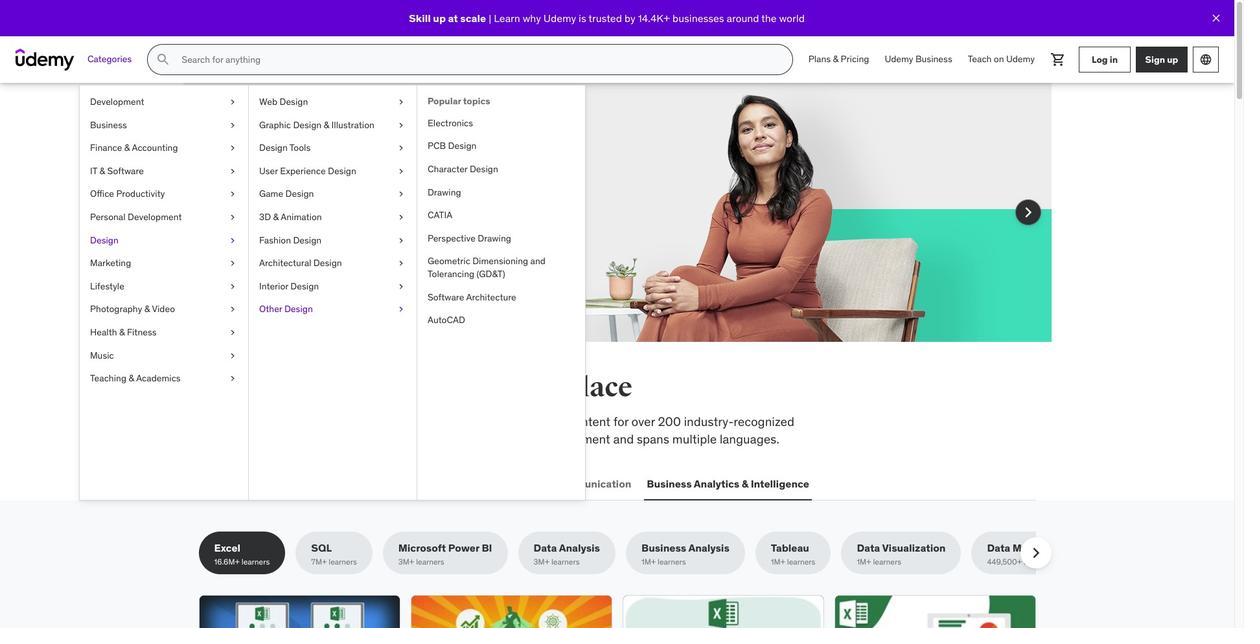 Task type: vqa. For each thing, say whether or not it's contained in the screenshot.


Task type: describe. For each thing, give the bounding box(es) containing it.
you for skills
[[364, 371, 410, 405]]

xsmall image for other design
[[396, 304, 406, 316]]

leadership
[[402, 478, 457, 490]]

productivity
[[116, 188, 165, 200]]

1m+ for data visualization
[[857, 558, 872, 568]]

design for fashion design
[[293, 234, 322, 246]]

tools
[[290, 142, 311, 154]]

log in
[[1092, 54, 1118, 65]]

business for business
[[90, 119, 127, 131]]

carousel element
[[183, 83, 1052, 373]]

interior
[[259, 281, 288, 292]]

web development button
[[199, 469, 295, 500]]

analysis for business analysis
[[689, 542, 730, 555]]

communication
[[553, 478, 632, 490]]

gets
[[391, 139, 435, 167]]

software inside software architecture link
[[428, 291, 464, 303]]

development link
[[80, 91, 248, 114]]

xsmall image for lifestyle
[[228, 281, 238, 293]]

business for business analytics & intelligence
[[647, 478, 692, 490]]

xsmall image for personal development
[[228, 211, 238, 224]]

health
[[90, 327, 117, 338]]

tolerancing
[[428, 268, 475, 280]]

certifications,
[[199, 432, 273, 447]]

drawing inside drawing link
[[428, 186, 461, 198]]

development for personal
[[128, 211, 182, 223]]

choose a language image
[[1200, 53, 1213, 66]]

it
[[90, 165, 97, 177]]

learners inside business analysis 1m+ learners
[[658, 558, 686, 568]]

learners inside data modeling 449,500+ learners
[[1024, 558, 1053, 568]]

businesses
[[673, 12, 725, 25]]

around
[[727, 12, 760, 25]]

business inside udemy business link
[[916, 53, 953, 65]]

business analytics & intelligence button
[[645, 469, 812, 500]]

up for sign
[[1168, 54, 1179, 65]]

3m+ inside data analysis 3m+ learners
[[534, 558, 550, 568]]

leadership button
[[399, 469, 459, 500]]

learning that gets you skills for your present (and your future). get started with us.
[[245, 139, 483, 205]]

topics
[[463, 95, 490, 107]]

spans
[[637, 432, 670, 447]]

sign
[[1146, 54, 1166, 65]]

academics
[[136, 373, 181, 385]]

xsmall image for development
[[228, 96, 238, 109]]

xsmall image for office productivity
[[228, 188, 238, 201]]

pricing
[[841, 53, 870, 65]]

tableau
[[771, 542, 810, 555]]

professional
[[468, 432, 536, 447]]

design down design tools link
[[328, 165, 356, 177]]

you for gets
[[439, 139, 476, 167]]

sign up link
[[1136, 47, 1188, 73]]

geometric dimensioning and tolerancing (gd&t) link
[[418, 250, 585, 286]]

up for skill
[[433, 12, 446, 25]]

perspective drawing link
[[418, 227, 585, 250]]

by
[[625, 12, 636, 25]]

software architecture link
[[418, 286, 585, 309]]

skill
[[409, 12, 431, 25]]

design for other design
[[285, 304, 313, 315]]

2 horizontal spatial udemy
[[1007, 53, 1035, 65]]

xsmall image for business
[[228, 119, 238, 132]]

learners inside sql 7m+ learners
[[329, 558, 357, 568]]

design tools link
[[249, 137, 417, 160]]

teach
[[968, 53, 992, 65]]

graphic design & illustration link
[[249, 114, 417, 137]]

xsmall image for web design
[[396, 96, 406, 109]]

close image
[[1210, 12, 1223, 25]]

all the skills you need in one place
[[199, 371, 633, 405]]

and inside geometric dimensioning and tolerancing (gd&t)
[[531, 256, 546, 267]]

business link
[[80, 114, 248, 137]]

perspective drawing
[[428, 233, 511, 244]]

architectural design link
[[249, 252, 417, 275]]

intelligence
[[751, 478, 810, 490]]

449,500+
[[988, 558, 1022, 568]]

on
[[994, 53, 1005, 65]]

tableau 1m+ learners
[[771, 542, 816, 568]]

fitness
[[127, 327, 157, 338]]

& for teaching & academics
[[129, 373, 134, 385]]

our
[[276, 432, 294, 447]]

other
[[259, 304, 282, 315]]

photography & video
[[90, 304, 175, 315]]

sql
[[311, 542, 332, 555]]

(gd&t)
[[477, 268, 505, 280]]

why
[[523, 12, 541, 25]]

next image for the topic filters element
[[1026, 543, 1047, 564]]

game
[[259, 188, 283, 200]]

world
[[780, 12, 805, 25]]

udemy image
[[16, 49, 75, 71]]

categories button
[[80, 44, 140, 75]]

plans & pricing link
[[801, 44, 877, 75]]

learners inside data analysis 3m+ learners
[[552, 558, 580, 568]]

music
[[90, 350, 114, 361]]

learn
[[494, 12, 520, 25]]

web for web design
[[259, 96, 278, 108]]

well-
[[393, 432, 420, 447]]

skill up at scale | learn why udemy is trusted by 14.4k+ businesses around the world
[[409, 12, 805, 25]]

video
[[152, 304, 175, 315]]

critical
[[251, 414, 288, 430]]

visualization
[[883, 542, 946, 555]]

microsoft power bi 3m+ learners
[[399, 542, 492, 568]]

graphic
[[259, 119, 291, 131]]

languages.
[[720, 432, 780, 447]]

and inside covering critical workplace skills to technical topics, including prep content for over 200 industry-recognized certifications, our catalog supports well-rounded professional development and spans multiple languages.
[[614, 432, 634, 447]]

xsmall image for design tools
[[396, 142, 406, 155]]

character design link
[[418, 158, 585, 181]]

trusted
[[589, 12, 622, 25]]

dimensioning
[[473, 256, 528, 267]]

design down graphic
[[259, 142, 288, 154]]

1m+ for business analysis
[[642, 558, 656, 568]]

design for interior design
[[291, 281, 319, 292]]

is
[[579, 12, 587, 25]]

topic filters element
[[199, 532, 1075, 575]]

xsmall image for game design
[[396, 188, 406, 201]]

marketing
[[90, 257, 131, 269]]

web for web development
[[201, 478, 224, 490]]

finance & accounting
[[90, 142, 178, 154]]

data for data visualization
[[857, 542, 881, 555]]

xsmall image for user experience design
[[396, 165, 406, 178]]

accounting
[[132, 142, 178, 154]]

0 horizontal spatial udemy
[[544, 12, 576, 25]]

0 vertical spatial in
[[1110, 54, 1118, 65]]

multiple
[[673, 432, 717, 447]]

prep
[[540, 414, 565, 430]]

autocad link
[[418, 309, 585, 332]]

illustration
[[332, 119, 375, 131]]

xsmall image for 3d & animation
[[396, 211, 406, 224]]

user experience design
[[259, 165, 356, 177]]

other design element
[[417, 86, 585, 500]]

data for data analysis
[[534, 542, 557, 555]]

3d & animation
[[259, 211, 322, 223]]

0 vertical spatial the
[[762, 12, 777, 25]]

office productivity
[[90, 188, 165, 200]]

popular
[[428, 95, 461, 107]]

xsmall image for music
[[228, 350, 238, 362]]

xsmall image for photography & video
[[228, 304, 238, 316]]

office productivity link
[[80, 183, 248, 206]]

3m+ inside microsoft power bi 3m+ learners
[[399, 558, 414, 568]]

design for game design
[[286, 188, 314, 200]]

data modeling 449,500+ learners
[[988, 542, 1060, 568]]

skills inside covering critical workplace skills to technical topics, including prep content for over 200 industry-recognized certifications, our catalog supports well-rounded professional development and spans multiple languages.
[[350, 414, 378, 430]]

finance
[[90, 142, 122, 154]]



Task type: locate. For each thing, give the bounding box(es) containing it.
& for photography & video
[[144, 304, 150, 315]]

xsmall image left geometric
[[396, 257, 406, 270]]

xsmall image inside 'fashion design' link
[[396, 234, 406, 247]]

5 learners from the left
[[658, 558, 686, 568]]

1 horizontal spatial 3m+
[[534, 558, 550, 568]]

0 horizontal spatial in
[[483, 371, 508, 405]]

experience
[[280, 165, 326, 177]]

0 horizontal spatial 3m+
[[399, 558, 414, 568]]

7 learners from the left
[[874, 558, 902, 568]]

0 horizontal spatial drawing
[[428, 186, 461, 198]]

1 vertical spatial you
[[364, 371, 410, 405]]

business for business analysis 1m+ learners
[[642, 542, 687, 555]]

teaching & academics
[[90, 373, 181, 385]]

us.
[[314, 189, 330, 205]]

business
[[916, 53, 953, 65], [90, 119, 127, 131], [647, 478, 692, 490], [642, 542, 687, 555]]

submit search image
[[156, 52, 171, 67]]

design link
[[80, 229, 248, 252]]

development down certifications,
[[226, 478, 292, 490]]

xsmall image up "gets"
[[396, 119, 406, 132]]

1 your from the left
[[296, 172, 319, 187]]

3 learners from the left
[[416, 558, 445, 568]]

xsmall image left perspective
[[396, 234, 406, 247]]

in up including on the bottom left
[[483, 371, 508, 405]]

development inside button
[[226, 478, 292, 490]]

2 3m+ from the left
[[534, 558, 550, 568]]

data for data modeling
[[988, 542, 1011, 555]]

your right (and
[[394, 172, 418, 187]]

power
[[449, 542, 480, 555]]

0 horizontal spatial analysis
[[559, 542, 600, 555]]

xsmall image right (and
[[396, 165, 406, 178]]

design
[[280, 96, 308, 108], [293, 119, 322, 131], [448, 140, 477, 152], [259, 142, 288, 154], [470, 163, 498, 175], [328, 165, 356, 177], [286, 188, 314, 200], [90, 234, 119, 246], [293, 234, 322, 246], [314, 257, 342, 269], [291, 281, 319, 292], [285, 304, 313, 315]]

web down certifications,
[[201, 478, 224, 490]]

1m+ inside tableau 1m+ learners
[[771, 558, 786, 568]]

data right the bi
[[534, 542, 557, 555]]

drawing down catia link
[[478, 233, 511, 244]]

1 3m+ from the left
[[399, 558, 414, 568]]

next image inside the topic filters element
[[1026, 543, 1047, 564]]

and right dimensioning
[[531, 256, 546, 267]]

1 horizontal spatial udemy
[[885, 53, 914, 65]]

& for finance & accounting
[[124, 142, 130, 154]]

web up graphic
[[259, 96, 278, 108]]

development down categories dropdown button
[[90, 96, 144, 108]]

data visualization 1m+ learners
[[857, 542, 946, 568]]

design down the interior design
[[285, 304, 313, 315]]

0 vertical spatial skills
[[288, 371, 359, 405]]

for left over
[[614, 414, 629, 430]]

design up the tools
[[293, 119, 322, 131]]

1 vertical spatial the
[[242, 371, 283, 405]]

& for health & fitness
[[119, 327, 125, 338]]

1 vertical spatial drawing
[[478, 233, 511, 244]]

1 1m+ from the left
[[642, 558, 656, 568]]

1m+ inside data visualization 1m+ learners
[[857, 558, 872, 568]]

recognized
[[734, 414, 795, 430]]

0 vertical spatial software
[[107, 165, 144, 177]]

2 horizontal spatial 1m+
[[857, 558, 872, 568]]

web design
[[259, 96, 308, 108]]

& for plans & pricing
[[833, 53, 839, 65]]

2 vertical spatial development
[[226, 478, 292, 490]]

lifestyle link
[[80, 275, 248, 298]]

web design link
[[249, 91, 417, 114]]

personal development link
[[80, 206, 248, 229]]

4 learners from the left
[[552, 558, 580, 568]]

0 horizontal spatial 1m+
[[642, 558, 656, 568]]

design for pcb design
[[448, 140, 477, 152]]

drawing down character
[[428, 186, 461, 198]]

1 vertical spatial and
[[614, 432, 634, 447]]

the
[[762, 12, 777, 25], [242, 371, 283, 405]]

game design link
[[249, 183, 417, 206]]

0 vertical spatial and
[[531, 256, 546, 267]]

perspective
[[428, 233, 476, 244]]

design down personal
[[90, 234, 119, 246]]

for up game design
[[278, 172, 293, 187]]

xsmall image inside photography & video link
[[228, 304, 238, 316]]

software inside it & software link
[[107, 165, 144, 177]]

xsmall image inside development link
[[228, 96, 238, 109]]

xsmall image for it & software
[[228, 165, 238, 178]]

1 horizontal spatial 1m+
[[771, 558, 786, 568]]

design down animation
[[293, 234, 322, 246]]

1 horizontal spatial drawing
[[478, 233, 511, 244]]

your up with
[[296, 172, 319, 187]]

xsmall image inside design link
[[228, 234, 238, 247]]

fashion
[[259, 234, 291, 246]]

xsmall image inside business link
[[228, 119, 238, 132]]

(and
[[368, 172, 391, 187]]

1 vertical spatial next image
[[1026, 543, 1047, 564]]

0 horizontal spatial up
[[433, 12, 446, 25]]

6 learners from the left
[[788, 558, 816, 568]]

up right sign
[[1168, 54, 1179, 65]]

other design link
[[249, 298, 417, 322]]

office
[[90, 188, 114, 200]]

0 vertical spatial up
[[433, 12, 446, 25]]

xsmall image left 'popular'
[[396, 96, 406, 109]]

design for graphic design & illustration
[[293, 119, 322, 131]]

1 horizontal spatial web
[[259, 96, 278, 108]]

xsmall image inside interior design link
[[396, 281, 406, 293]]

personal
[[90, 211, 126, 223]]

xsmall image inside it & software link
[[228, 165, 238, 178]]

xsmall image for fashion design
[[396, 234, 406, 247]]

1 horizontal spatial analysis
[[689, 542, 730, 555]]

user
[[259, 165, 278, 177]]

geometric
[[428, 256, 471, 267]]

animation
[[281, 211, 322, 223]]

drawing inside perspective drawing link
[[478, 233, 511, 244]]

data inside data modeling 449,500+ learners
[[988, 542, 1011, 555]]

analysis for data analysis
[[559, 542, 600, 555]]

2 data from the left
[[857, 542, 881, 555]]

xsmall image inside health & fitness "link"
[[228, 327, 238, 339]]

graphic design & illustration
[[259, 119, 375, 131]]

design up character design
[[448, 140, 477, 152]]

your
[[296, 172, 319, 187], [394, 172, 418, 187]]

udemy
[[544, 12, 576, 25], [885, 53, 914, 65], [1007, 53, 1035, 65]]

you down the electronics
[[439, 139, 476, 167]]

skills up supports
[[350, 414, 378, 430]]

& for it & software
[[100, 165, 105, 177]]

learners inside tableau 1m+ learners
[[788, 558, 816, 568]]

xsmall image for marketing
[[228, 257, 238, 270]]

development for web
[[226, 478, 292, 490]]

udemy right pricing
[[885, 53, 914, 65]]

xsmall image for design
[[228, 234, 238, 247]]

design left us.
[[286, 188, 314, 200]]

0 vertical spatial web
[[259, 96, 278, 108]]

xsmall image inside teaching & academics link
[[228, 373, 238, 386]]

1 horizontal spatial the
[[762, 12, 777, 25]]

& for 3d & animation
[[273, 211, 279, 223]]

data inside data analysis 3m+ learners
[[534, 542, 557, 555]]

xsmall image for architectural design
[[396, 257, 406, 270]]

and down over
[[614, 432, 634, 447]]

1 vertical spatial skills
[[350, 414, 378, 430]]

1 vertical spatial up
[[1168, 54, 1179, 65]]

& right finance in the top of the page
[[124, 142, 130, 154]]

design down 'fashion design' link in the left top of the page
[[314, 257, 342, 269]]

sign up
[[1146, 54, 1179, 65]]

0 vertical spatial development
[[90, 96, 144, 108]]

0 horizontal spatial software
[[107, 165, 144, 177]]

xsmall image inside web design link
[[396, 96, 406, 109]]

analysis inside business analysis 1m+ learners
[[689, 542, 730, 555]]

personal development
[[90, 211, 182, 223]]

pcb design link
[[418, 135, 585, 158]]

1 analysis from the left
[[559, 542, 600, 555]]

3 1m+ from the left
[[857, 558, 872, 568]]

learners
[[242, 558, 270, 568], [329, 558, 357, 568], [416, 558, 445, 568], [552, 558, 580, 568], [658, 558, 686, 568], [788, 558, 816, 568], [874, 558, 902, 568], [1024, 558, 1053, 568]]

communication button
[[550, 469, 634, 500]]

design down pcb design link
[[470, 163, 498, 175]]

analytics
[[694, 478, 740, 490]]

business inside business analysis 1m+ learners
[[642, 542, 687, 555]]

business inside business link
[[90, 119, 127, 131]]

drawing link
[[418, 181, 585, 204]]

1 data from the left
[[534, 542, 557, 555]]

1 horizontal spatial in
[[1110, 54, 1118, 65]]

up left at at the top left
[[433, 12, 446, 25]]

next image for carousel element
[[1018, 202, 1039, 223]]

xsmall image inside design tools link
[[396, 142, 406, 155]]

xsmall image for health & fitness
[[228, 327, 238, 339]]

xsmall image for teaching & academics
[[228, 373, 238, 386]]

xsmall image
[[396, 96, 406, 109], [228, 119, 238, 132], [396, 119, 406, 132], [228, 142, 238, 155], [396, 165, 406, 178], [396, 211, 406, 224], [396, 234, 406, 247], [396, 257, 406, 270]]

xsmall image inside office productivity link
[[228, 188, 238, 201]]

16.6m+
[[214, 558, 240, 568]]

1 horizontal spatial your
[[394, 172, 418, 187]]

& right it
[[100, 165, 105, 177]]

architectural
[[259, 257, 311, 269]]

learners inside excel 16.6m+ learners
[[242, 558, 270, 568]]

& right the health
[[119, 327, 125, 338]]

finance & accounting link
[[80, 137, 248, 160]]

7m+
[[311, 558, 327, 568]]

supports
[[341, 432, 390, 447]]

0 vertical spatial drawing
[[428, 186, 461, 198]]

teach on udemy link
[[961, 44, 1043, 75]]

data inside data visualization 1m+ learners
[[857, 542, 881, 555]]

software up autocad
[[428, 291, 464, 303]]

2 horizontal spatial data
[[988, 542, 1011, 555]]

1 vertical spatial for
[[614, 414, 629, 430]]

1 horizontal spatial for
[[614, 414, 629, 430]]

xsmall image inside 'user experience design' link
[[396, 165, 406, 178]]

excel 16.6m+ learners
[[214, 542, 270, 568]]

xsmall image for finance & accounting
[[228, 142, 238, 155]]

0 horizontal spatial web
[[201, 478, 224, 490]]

next image inside carousel element
[[1018, 202, 1039, 223]]

design up graphic
[[280, 96, 308, 108]]

xsmall image inside other design link
[[396, 304, 406, 316]]

the up the critical
[[242, 371, 283, 405]]

software up office productivity
[[107, 165, 144, 177]]

3d
[[259, 211, 271, 223]]

data up 449,500+
[[988, 542, 1011, 555]]

shopping cart with 0 items image
[[1051, 52, 1066, 67]]

1 vertical spatial development
[[128, 211, 182, 223]]

2 analysis from the left
[[689, 542, 730, 555]]

1m+ inside business analysis 1m+ learners
[[642, 558, 656, 568]]

xsmall image for interior design
[[396, 281, 406, 293]]

& right analytics
[[742, 478, 749, 490]]

get
[[463, 172, 483, 187]]

to
[[381, 414, 392, 430]]

xsmall image left catia
[[396, 211, 406, 224]]

1 horizontal spatial up
[[1168, 54, 1179, 65]]

2 learners from the left
[[329, 558, 357, 568]]

xsmall image
[[228, 96, 238, 109], [396, 142, 406, 155], [228, 165, 238, 178], [228, 188, 238, 201], [396, 188, 406, 201], [228, 211, 238, 224], [228, 234, 238, 247], [228, 257, 238, 270], [228, 281, 238, 293], [396, 281, 406, 293], [228, 304, 238, 316], [396, 304, 406, 316], [228, 327, 238, 339], [228, 350, 238, 362], [228, 373, 238, 386]]

data analysis 3m+ learners
[[534, 542, 600, 568]]

user experience design link
[[249, 160, 417, 183]]

design for web design
[[280, 96, 308, 108]]

pcb
[[428, 140, 446, 152]]

marketing link
[[80, 252, 248, 275]]

0 horizontal spatial the
[[242, 371, 283, 405]]

& right 3d at the top of page
[[273, 211, 279, 223]]

that
[[344, 139, 387, 167]]

1 horizontal spatial you
[[439, 139, 476, 167]]

& left video
[[144, 304, 150, 315]]

Search for anything text field
[[179, 49, 777, 71]]

learners inside microsoft power bi 3m+ learners
[[416, 558, 445, 568]]

xsmall image for graphic design & illustration
[[396, 119, 406, 132]]

& inside "link"
[[119, 327, 125, 338]]

udemy left is
[[544, 12, 576, 25]]

plans
[[809, 53, 831, 65]]

one
[[513, 371, 560, 405]]

analysis inside data analysis 3m+ learners
[[559, 542, 600, 555]]

xsmall image left design tools
[[228, 142, 238, 155]]

skills up workplace
[[288, 371, 359, 405]]

for inside 'learning that gets you skills for your present (and your future). get started with us.'
[[278, 172, 293, 187]]

1 horizontal spatial software
[[428, 291, 464, 303]]

learning
[[245, 139, 340, 167]]

in right log
[[1110, 54, 1118, 65]]

0 vertical spatial for
[[278, 172, 293, 187]]

1 learners from the left
[[242, 558, 270, 568]]

xsmall image inside marketing link
[[228, 257, 238, 270]]

catia link
[[418, 204, 585, 227]]

xsmall image inside game design link
[[396, 188, 406, 201]]

you up to
[[364, 371, 410, 405]]

covering critical workplace skills to technical topics, including prep content for over 200 industry-recognized certifications, our catalog supports well-rounded professional development and spans multiple languages.
[[199, 414, 795, 447]]

2 your from the left
[[394, 172, 418, 187]]

1 vertical spatial software
[[428, 291, 464, 303]]

you inside 'learning that gets you skills for your present (and your future). get started with us.'
[[439, 139, 476, 167]]

learners inside data visualization 1m+ learners
[[874, 558, 902, 568]]

0 horizontal spatial your
[[296, 172, 319, 187]]

udemy business
[[885, 53, 953, 65]]

the left world at the right of page
[[762, 12, 777, 25]]

web inside button
[[201, 478, 224, 490]]

0 horizontal spatial and
[[531, 256, 546, 267]]

xsmall image inside the finance & accounting link
[[228, 142, 238, 155]]

business inside business analytics & intelligence button
[[647, 478, 692, 490]]

design for character design
[[470, 163, 498, 175]]

& right plans
[[833, 53, 839, 65]]

pcb design
[[428, 140, 477, 152]]

game design
[[259, 188, 314, 200]]

2 1m+ from the left
[[771, 558, 786, 568]]

next image
[[1018, 202, 1039, 223], [1026, 543, 1047, 564]]

0 horizontal spatial for
[[278, 172, 293, 187]]

modeling
[[1013, 542, 1060, 555]]

development down office productivity link
[[128, 211, 182, 223]]

design down the architectural design
[[291, 281, 319, 292]]

topics,
[[447, 414, 484, 430]]

& right teaching
[[129, 373, 134, 385]]

1 vertical spatial in
[[483, 371, 508, 405]]

xsmall image inside lifestyle link
[[228, 281, 238, 293]]

udemy right on
[[1007, 53, 1035, 65]]

xsmall image inside "architectural design" link
[[396, 257, 406, 270]]

1 horizontal spatial data
[[857, 542, 881, 555]]

skills
[[245, 172, 275, 187]]

0 horizontal spatial data
[[534, 542, 557, 555]]

for inside covering critical workplace skills to technical topics, including prep content for over 200 industry-recognized certifications, our catalog supports well-rounded professional development and spans multiple languages.
[[614, 414, 629, 430]]

design for architectural design
[[314, 257, 342, 269]]

architecture
[[466, 291, 517, 303]]

3d & animation link
[[249, 206, 417, 229]]

workplace
[[291, 414, 347, 430]]

xsmall image inside personal development 'link'
[[228, 211, 238, 224]]

& down web design link
[[324, 119, 329, 131]]

0 vertical spatial next image
[[1018, 202, 1039, 223]]

xsmall image left graphic
[[228, 119, 238, 132]]

xsmall image inside graphic design & illustration link
[[396, 119, 406, 132]]

1m+
[[642, 558, 656, 568], [771, 558, 786, 568], [857, 558, 872, 568]]

drawing
[[428, 186, 461, 198], [478, 233, 511, 244]]

development inside 'link'
[[128, 211, 182, 223]]

1 vertical spatial web
[[201, 478, 224, 490]]

industry-
[[684, 414, 734, 430]]

0 horizontal spatial you
[[364, 371, 410, 405]]

lifestyle
[[90, 281, 124, 292]]

geometric dimensioning and tolerancing (gd&t)
[[428, 256, 546, 280]]

8 learners from the left
[[1024, 558, 1053, 568]]

1 horizontal spatial and
[[614, 432, 634, 447]]

software architecture
[[428, 291, 517, 303]]

3 data from the left
[[988, 542, 1011, 555]]

autocad
[[428, 315, 465, 326]]

& inside button
[[742, 478, 749, 490]]

data left visualization
[[857, 542, 881, 555]]

scale
[[461, 12, 486, 25]]

electronics
[[428, 117, 473, 129]]

over
[[632, 414, 655, 430]]

xsmall image inside music link
[[228, 350, 238, 362]]

xsmall image inside 3d & animation link
[[396, 211, 406, 224]]

0 vertical spatial you
[[439, 139, 476, 167]]



